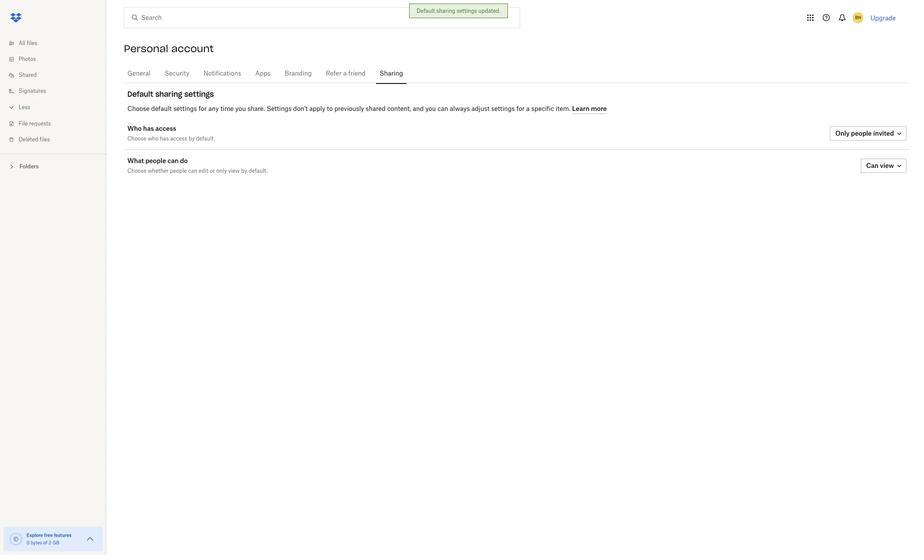 Task type: describe. For each thing, give the bounding box(es) containing it.
free
[[44, 533, 53, 539]]

always
[[450, 106, 470, 112]]

1 vertical spatial access
[[170, 136, 187, 142]]

default sharing settings updated.
[[417, 8, 501, 14]]

files for deleted files
[[40, 137, 50, 142]]

specific
[[532, 106, 554, 112]]

all files
[[19, 41, 37, 46]]

who has access choose who has access by default.
[[127, 125, 215, 142]]

a inside tab
[[343, 71, 347, 77]]

only
[[216, 169, 227, 174]]

people for what
[[145, 157, 166, 165]]

settings for default sharing settings
[[184, 90, 214, 99]]

more
[[591, 105, 607, 112]]

who
[[127, 125, 142, 132]]

default. inside the what people can do choose whether people can edit or only view by default.
[[249, 169, 268, 174]]

upgrade link
[[871, 14, 896, 21]]

friend
[[348, 71, 366, 77]]

deleted files link
[[7, 132, 106, 148]]

notifications tab
[[200, 63, 245, 85]]

photos link
[[7, 51, 106, 67]]

people for only
[[851, 130, 872, 137]]

bytes
[[31, 542, 42, 546]]

general tab
[[124, 63, 154, 85]]

learn more button
[[572, 104, 607, 114]]

previously
[[335, 106, 364, 112]]

default sharing settings
[[127, 90, 214, 99]]

0 horizontal spatial has
[[143, 125, 154, 132]]

time
[[221, 106, 234, 112]]

less image
[[7, 103, 16, 112]]

edit
[[199, 169, 208, 174]]

can view
[[867, 162, 894, 169]]

who
[[148, 136, 159, 142]]

shared
[[19, 73, 37, 78]]

folders
[[19, 163, 39, 170]]

tab list containing general
[[124, 62, 910, 85]]

whether
[[148, 169, 169, 174]]

signatures
[[19, 89, 46, 94]]

Search text field
[[141, 13, 502, 23]]

what
[[127, 157, 144, 165]]

refer a friend
[[326, 71, 366, 77]]

apps
[[255, 71, 271, 77]]

refer
[[326, 71, 342, 77]]

do
[[180, 157, 188, 165]]

apply
[[309, 106, 325, 112]]

1 horizontal spatial people
[[170, 169, 187, 174]]

quota usage element
[[9, 533, 23, 547]]

only people invited
[[836, 130, 894, 137]]

can
[[867, 162, 879, 169]]

gb
[[52, 542, 59, 546]]

folders button
[[0, 160, 106, 173]]

view inside the what people can do choose whether people can edit or only view by default.
[[228, 169, 240, 174]]

bn button
[[851, 11, 865, 25]]

all files link
[[7, 35, 106, 51]]

sharing
[[380, 71, 403, 77]]

list containing all files
[[0, 30, 106, 154]]

adjust
[[472, 106, 490, 112]]

requests
[[29, 121, 51, 127]]

notifications
[[204, 71, 241, 77]]

settings for default sharing settings updated.
[[457, 8, 477, 14]]

refer a friend tab
[[322, 63, 369, 85]]

choose default settings for any time you share. settings don't apply to previously shared content, and you can always adjust settings for a specific item. learn more
[[127, 105, 607, 112]]

default. inside who has access choose who has access by default.
[[196, 136, 215, 142]]

2
[[49, 542, 51, 546]]

and
[[413, 106, 424, 112]]

file requests
[[19, 121, 51, 127]]

choose inside choose default settings for any time you share. settings don't apply to previously shared content, and you can always adjust settings for a specific item. learn more
[[127, 106, 150, 112]]

what people can do choose whether people can edit or only view by default.
[[127, 157, 268, 174]]

file
[[19, 121, 28, 127]]

less
[[19, 105, 30, 110]]



Task type: vqa. For each thing, say whether or not it's contained in the screenshot.
second "review," from the right
no



Task type: locate. For each thing, give the bounding box(es) containing it.
0 horizontal spatial you
[[235, 106, 246, 112]]

choose down who on the top left of page
[[127, 136, 146, 142]]

only
[[836, 130, 850, 137]]

by
[[189, 136, 195, 142], [241, 169, 247, 174]]

2 horizontal spatial people
[[851, 130, 872, 137]]

default
[[151, 106, 172, 112]]

1 horizontal spatial a
[[526, 106, 530, 112]]

you right time
[[235, 106, 246, 112]]

can
[[438, 106, 448, 112], [168, 157, 179, 165], [188, 169, 197, 174]]

0 vertical spatial has
[[143, 125, 154, 132]]

files
[[27, 41, 37, 46], [40, 137, 50, 142]]

1 horizontal spatial view
[[880, 162, 894, 169]]

can inside choose default settings for any time you share. settings don't apply to previously shared content, and you can always adjust settings for a specific item. learn more
[[438, 106, 448, 112]]

0 horizontal spatial by
[[189, 136, 195, 142]]

for left any
[[199, 106, 207, 112]]

file requests link
[[7, 116, 106, 132]]

a right refer
[[343, 71, 347, 77]]

upgrade
[[871, 14, 896, 21]]

1 horizontal spatial has
[[160, 136, 169, 142]]

to
[[327, 106, 333, 112]]

0 horizontal spatial files
[[27, 41, 37, 46]]

a inside choose default settings for any time you share. settings don't apply to previously shared content, and you can always adjust settings for a specific item. learn more
[[526, 106, 530, 112]]

default.
[[196, 136, 215, 142], [249, 169, 268, 174]]

settings
[[267, 106, 292, 112]]

security
[[165, 71, 189, 77]]

choose
[[127, 106, 150, 112], [127, 136, 146, 142], [127, 169, 146, 174]]

people down do
[[170, 169, 187, 174]]

sharing tab
[[376, 63, 407, 85]]

photos
[[19, 57, 36, 62]]

choose up who on the top left of page
[[127, 106, 150, 112]]

1 vertical spatial sharing
[[155, 90, 182, 99]]

by inside who has access choose who has access by default.
[[189, 136, 195, 142]]

can left always
[[438, 106, 448, 112]]

updated.
[[478, 8, 501, 14]]

share.
[[248, 106, 265, 112]]

1 horizontal spatial files
[[40, 137, 50, 142]]

sharing for default sharing settings
[[155, 90, 182, 99]]

1 vertical spatial default
[[127, 90, 153, 99]]

0 vertical spatial people
[[851, 130, 872, 137]]

can left 'edit'
[[188, 169, 197, 174]]

settings up any
[[184, 90, 214, 99]]

1 vertical spatial choose
[[127, 136, 146, 142]]

settings down default sharing settings
[[173, 106, 197, 112]]

by inside the what people can do choose whether people can edit or only view by default.
[[241, 169, 247, 174]]

access up do
[[170, 136, 187, 142]]

0 horizontal spatial people
[[145, 157, 166, 165]]

1 choose from the top
[[127, 106, 150, 112]]

apps tab
[[252, 63, 274, 85]]

people
[[851, 130, 872, 137], [145, 157, 166, 165], [170, 169, 187, 174]]

3 choose from the top
[[127, 169, 146, 174]]

0 horizontal spatial sharing
[[155, 90, 182, 99]]

for left specific
[[517, 106, 525, 112]]

dropbox image
[[7, 9, 25, 27]]

people up whether
[[145, 157, 166, 165]]

by up the what people can do choose whether people can edit or only view by default.
[[189, 136, 195, 142]]

choose down what
[[127, 169, 146, 174]]

0 horizontal spatial default.
[[196, 136, 215, 142]]

for
[[199, 106, 207, 112], [517, 106, 525, 112]]

1 vertical spatial can
[[168, 157, 179, 165]]

or
[[210, 169, 215, 174]]

view inside popup button
[[880, 162, 894, 169]]

by right only
[[241, 169, 247, 174]]

1 horizontal spatial can
[[188, 169, 197, 174]]

you right and
[[426, 106, 436, 112]]

choose inside the what people can do choose whether people can edit or only view by default.
[[127, 169, 146, 174]]

files for all files
[[27, 41, 37, 46]]

0 vertical spatial choose
[[127, 106, 150, 112]]

0 horizontal spatial can
[[168, 157, 179, 165]]

0 vertical spatial by
[[189, 136, 195, 142]]

2 vertical spatial people
[[170, 169, 187, 174]]

sharing for default sharing settings updated.
[[437, 8, 455, 14]]

files right all
[[27, 41, 37, 46]]

any
[[208, 106, 219, 112]]

1 vertical spatial by
[[241, 169, 247, 174]]

0 vertical spatial default.
[[196, 136, 215, 142]]

1 horizontal spatial default
[[417, 8, 435, 14]]

0
[[27, 542, 30, 546]]

0 vertical spatial files
[[27, 41, 37, 46]]

0 vertical spatial default
[[417, 8, 435, 14]]

default. right only
[[249, 169, 268, 174]]

explore free features 0 bytes of 2 gb
[[27, 533, 72, 546]]

account
[[171, 42, 214, 55]]

default. up the what people can do choose whether people can edit or only view by default.
[[196, 136, 215, 142]]

deleted files
[[19, 137, 50, 142]]

0 vertical spatial a
[[343, 71, 347, 77]]

1 vertical spatial files
[[40, 137, 50, 142]]

can left do
[[168, 157, 179, 165]]

0 horizontal spatial for
[[199, 106, 207, 112]]

tab list
[[124, 62, 910, 85]]

2 vertical spatial can
[[188, 169, 197, 174]]

item.
[[556, 106, 571, 112]]

personal account
[[124, 42, 214, 55]]

0 vertical spatial can
[[438, 106, 448, 112]]

a
[[343, 71, 347, 77], [526, 106, 530, 112]]

1 horizontal spatial sharing
[[437, 8, 455, 14]]

view
[[880, 162, 894, 169], [228, 169, 240, 174]]

files right deleted
[[40, 137, 50, 142]]

deleted
[[19, 137, 38, 142]]

settings
[[457, 8, 477, 14], [184, 90, 214, 99], [173, 106, 197, 112], [491, 106, 515, 112]]

sharing up default
[[155, 90, 182, 99]]

2 for from the left
[[517, 106, 525, 112]]

1 vertical spatial people
[[145, 157, 166, 165]]

1 vertical spatial has
[[160, 136, 169, 142]]

default for default sharing settings
[[127, 90, 153, 99]]

2 vertical spatial choose
[[127, 169, 146, 174]]

people right only in the right top of the page
[[851, 130, 872, 137]]

can view button
[[861, 159, 907, 173]]

content,
[[387, 106, 411, 112]]

shared link
[[7, 67, 106, 83]]

has up who
[[143, 125, 154, 132]]

learn
[[572, 105, 590, 112]]

view right can
[[880, 162, 894, 169]]

branding tab
[[281, 63, 315, 85]]

0 horizontal spatial view
[[228, 169, 240, 174]]

0 horizontal spatial default
[[127, 90, 153, 99]]

2 you from the left
[[426, 106, 436, 112]]

settings left updated.
[[457, 8, 477, 14]]

2 horizontal spatial can
[[438, 106, 448, 112]]

1 you from the left
[[235, 106, 246, 112]]

list
[[0, 30, 106, 154]]

1 horizontal spatial default.
[[249, 169, 268, 174]]

default
[[417, 8, 435, 14], [127, 90, 153, 99]]

2 choose from the top
[[127, 136, 146, 142]]

a left specific
[[526, 106, 530, 112]]

0 vertical spatial access
[[155, 125, 176, 132]]

all
[[19, 41, 25, 46]]

of
[[43, 542, 47, 546]]

1 vertical spatial default.
[[249, 169, 268, 174]]

you
[[235, 106, 246, 112], [426, 106, 436, 112]]

invited
[[873, 130, 894, 137]]

shared
[[366, 106, 386, 112]]

has
[[143, 125, 154, 132], [160, 136, 169, 142]]

general
[[127, 71, 151, 77]]

only people invited button
[[830, 127, 907, 141]]

features
[[54, 533, 72, 539]]

branding
[[285, 71, 312, 77]]

1 horizontal spatial for
[[517, 106, 525, 112]]

1 horizontal spatial by
[[241, 169, 247, 174]]

settings for choose default settings for any time you share. settings don't apply to previously shared content, and you can always adjust settings for a specific item. learn more
[[173, 106, 197, 112]]

personal
[[124, 42, 168, 55]]

has right who
[[160, 136, 169, 142]]

explore
[[27, 533, 43, 539]]

people inside dropdown button
[[851, 130, 872, 137]]

bn
[[855, 15, 861, 20]]

0 vertical spatial sharing
[[437, 8, 455, 14]]

1 for from the left
[[199, 106, 207, 112]]

1 horizontal spatial you
[[426, 106, 436, 112]]

0 horizontal spatial a
[[343, 71, 347, 77]]

don't
[[293, 106, 308, 112]]

view right only
[[228, 169, 240, 174]]

default for default sharing settings updated.
[[417, 8, 435, 14]]

security tab
[[161, 63, 193, 85]]

access
[[155, 125, 176, 132], [170, 136, 187, 142]]

access up who
[[155, 125, 176, 132]]

signatures link
[[7, 83, 106, 99]]

sharing left updated.
[[437, 8, 455, 14]]

choose inside who has access choose who has access by default.
[[127, 136, 146, 142]]

sharing
[[437, 8, 455, 14], [155, 90, 182, 99]]

1 vertical spatial a
[[526, 106, 530, 112]]

settings right adjust
[[491, 106, 515, 112]]



